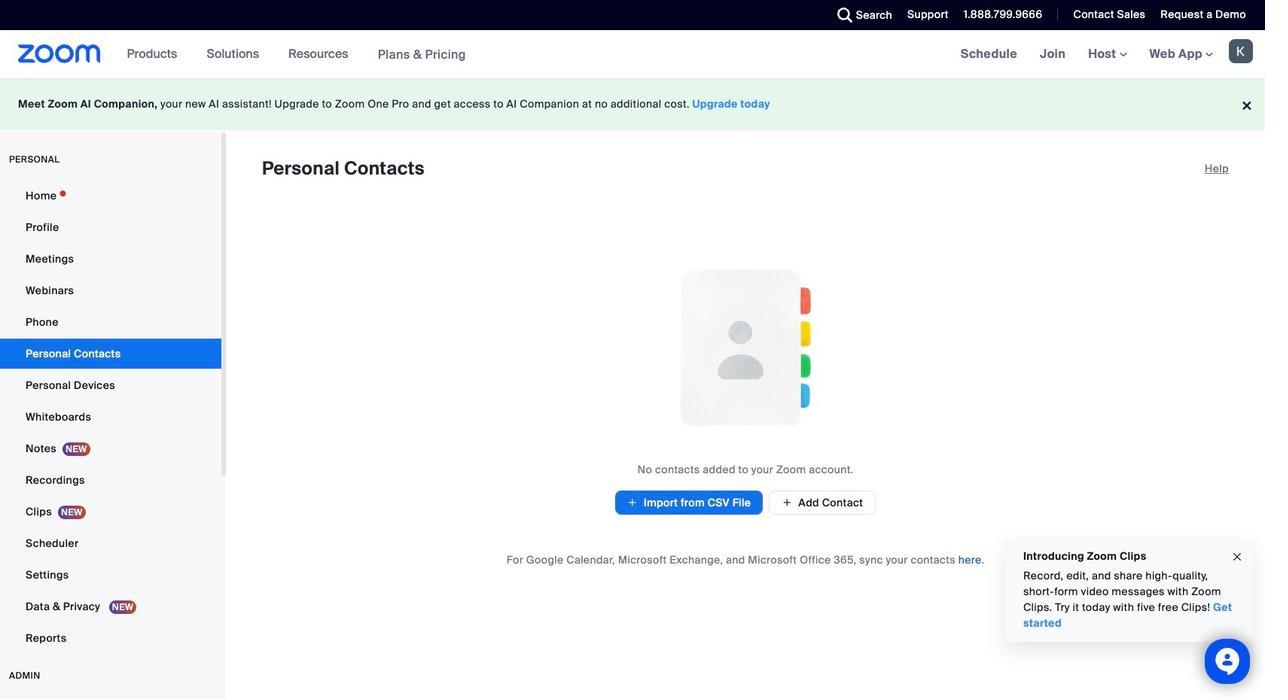 Task type: vqa. For each thing, say whether or not it's contained in the screenshot.
profile picture
yes



Task type: describe. For each thing, give the bounding box(es) containing it.
zoom logo image
[[18, 44, 101, 63]]

meetings navigation
[[950, 30, 1266, 79]]

add image
[[627, 496, 638, 511]]



Task type: locate. For each thing, give the bounding box(es) containing it.
personal menu menu
[[0, 181, 222, 656]]

add image
[[782, 497, 793, 510]]

footer
[[0, 78, 1266, 130]]

profile picture image
[[1230, 39, 1254, 63]]

close image
[[1232, 549, 1244, 566]]

banner
[[0, 30, 1266, 79]]

product information navigation
[[116, 30, 478, 79]]



